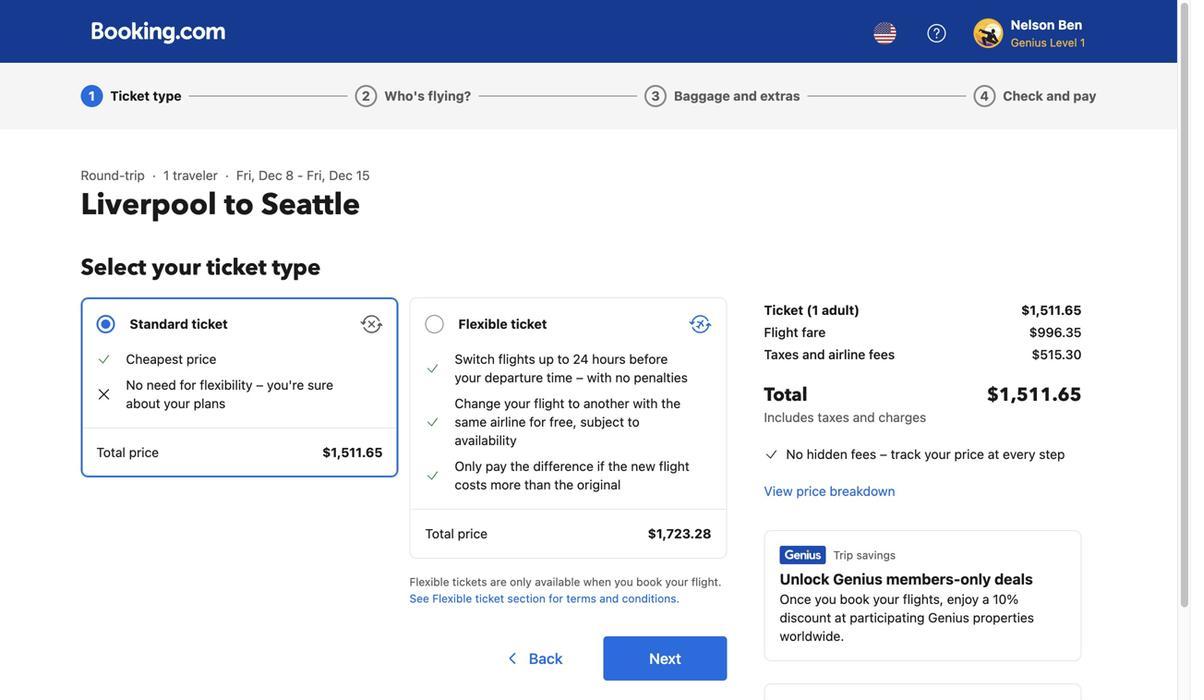 Task type: describe. For each thing, give the bounding box(es) containing it.
(1
[[807, 303, 819, 318]]

2
[[362, 88, 370, 103]]

deals
[[995, 571, 1034, 588]]

1 inside 'nelson ben genius level 1'
[[1081, 36, 1086, 49]]

for inside change your flight to another with the same airline for free, subject to availability
[[530, 414, 546, 430]]

15
[[356, 168, 370, 183]]

penalties
[[634, 370, 688, 385]]

$996.35
[[1030, 325, 1082, 340]]

ben
[[1059, 17, 1083, 32]]

once
[[780, 592, 812, 607]]

pay inside only pay the difference if the new flight costs more than the original
[[486, 459, 507, 474]]

for inside flexible tickets are only available when you book your flight. see flexible ticket section for terms and conditions.
[[549, 592, 564, 605]]

only
[[455, 459, 482, 474]]

worldwide.
[[780, 629, 845, 644]]

baggage and extras
[[674, 88, 801, 103]]

your right track
[[925, 447, 951, 462]]

1 vertical spatial type
[[272, 253, 321, 283]]

next
[[650, 650, 682, 668]]

flight
[[765, 325, 799, 340]]

a
[[983, 592, 990, 607]]

next button
[[604, 637, 728, 681]]

plans
[[194, 396, 226, 411]]

flight inside change your flight to another with the same airline for free, subject to availability
[[534, 396, 565, 411]]

1 fri, from the left
[[236, 168, 255, 183]]

airline inside change your flight to another with the same airline for free, subject to availability
[[491, 414, 526, 430]]

ticket (1 adult) cell
[[765, 301, 860, 320]]

are
[[491, 576, 507, 589]]

than
[[525, 477, 551, 492]]

view price breakdown link
[[765, 482, 896, 501]]

level
[[1051, 36, 1078, 49]]

price inside option
[[458, 526, 488, 541]]

unlock
[[780, 571, 830, 588]]

see
[[410, 592, 430, 605]]

trip
[[125, 168, 145, 183]]

free,
[[550, 414, 577, 430]]

ticket for ticket (1 adult)
[[765, 303, 804, 318]]

time
[[547, 370, 573, 385]]

for inside no need for flexibility – you're sure about your plans
[[180, 377, 196, 393]]

check
[[1004, 88, 1044, 103]]

difference
[[533, 459, 594, 474]]

– inside no need for flexibility – you're sure about your plans
[[256, 377, 264, 393]]

0 vertical spatial type
[[153, 88, 182, 103]]

back button
[[492, 637, 574, 681]]

when
[[584, 576, 612, 589]]

0 vertical spatial pay
[[1074, 88, 1097, 103]]

$515.30
[[1032, 347, 1082, 362]]

discount
[[780, 610, 832, 626]]

no need for flexibility – you're sure about your plans
[[126, 377, 334, 411]]

2 · from the left
[[225, 168, 229, 183]]

24
[[573, 352, 589, 367]]

adult)
[[822, 303, 860, 318]]

1 horizontal spatial at
[[988, 447, 1000, 462]]

tickets
[[453, 576, 487, 589]]

who's
[[385, 88, 425, 103]]

no for no need for flexibility – you're sure about your plans
[[126, 377, 143, 393]]

back
[[529, 650, 563, 668]]

1 horizontal spatial genius
[[929, 610, 970, 626]]

total for change your flight to another with the same airline for free, subject to availability
[[425, 526, 454, 541]]

nelson
[[1011, 17, 1056, 32]]

$1,511.65 cell for row containing total
[[988, 383, 1082, 427]]

cheapest
[[126, 352, 183, 367]]

-
[[297, 168, 303, 183]]

10%
[[993, 592, 1019, 607]]

round-
[[81, 168, 125, 183]]

total price for change your flight to another with the same airline for free, subject to availability
[[425, 526, 488, 541]]

you for are
[[615, 576, 634, 589]]

flight fare cell
[[765, 323, 826, 342]]

new
[[631, 459, 656, 474]]

with inside switch flights up to 24 hours before your departure time – with no penalties
[[587, 370, 612, 385]]

fare
[[802, 325, 826, 340]]

row containing ticket (1 adult)
[[765, 298, 1082, 323]]

with inside change your flight to another with the same airline for free, subject to availability
[[633, 396, 658, 411]]

and for baggage
[[734, 88, 758, 103]]

about
[[126, 396, 160, 411]]

2 horizontal spatial –
[[880, 447, 888, 462]]

the right "if" on the right of page
[[609, 459, 628, 474]]

flight.
[[692, 576, 722, 589]]

seattle
[[261, 185, 360, 225]]

liverpool
[[81, 185, 217, 225]]

your inside change your flight to another with the same airline for free, subject to availability
[[505, 396, 531, 411]]

1 inside round-trip · 1 traveler · fri, dec 8 - fri, dec 15 liverpool to seattle
[[163, 168, 169, 183]]

1 vertical spatial $1,511.65
[[988, 383, 1082, 408]]

1 dec from the left
[[259, 168, 282, 183]]

flexible ticket
[[459, 316, 547, 332]]

taxes
[[818, 410, 850, 425]]

baggage
[[674, 88, 731, 103]]

view
[[765, 484, 793, 499]]

and for taxes
[[803, 347, 826, 362]]

$1,723.28
[[648, 526, 712, 541]]

savings
[[857, 549, 896, 562]]

your inside no need for flexibility – you're sure about your plans
[[164, 396, 190, 411]]

departure
[[485, 370, 543, 385]]

to inside round-trip · 1 traveler · fri, dec 8 - fri, dec 15 liverpool to seattle
[[224, 185, 254, 225]]

to right subject
[[628, 414, 640, 430]]

extras
[[761, 88, 801, 103]]

change
[[455, 396, 501, 411]]

price inside "element"
[[797, 484, 827, 499]]

0 horizontal spatial 1
[[89, 88, 95, 103]]

members-
[[887, 571, 961, 588]]

costs
[[455, 477, 487, 492]]

flexibility
[[200, 377, 253, 393]]

and for check
[[1047, 88, 1071, 103]]

your inside flexible tickets are only available when you book your flight. see flexible ticket section for terms and conditions.
[[666, 576, 689, 589]]

if
[[597, 459, 605, 474]]

ticket (1 adult)
[[765, 303, 860, 318]]

track
[[891, 447, 922, 462]]

properties
[[974, 610, 1035, 626]]

up
[[539, 352, 554, 367]]

$1,511.65 for total price
[[322, 445, 383, 460]]

standard
[[130, 316, 188, 332]]

1 vertical spatial fees
[[851, 447, 877, 462]]

ticket inside option
[[511, 316, 547, 332]]

cheapest price
[[126, 352, 217, 367]]

flexible for flexible tickets are only available when you book your flight. see flexible ticket section for terms and conditions.
[[410, 576, 450, 589]]

8
[[286, 168, 294, 183]]

total inside total includes taxes and charges
[[765, 383, 808, 408]]

same
[[455, 414, 487, 430]]

participating
[[850, 610, 925, 626]]



Task type: locate. For each thing, give the bounding box(es) containing it.
check and pay
[[1004, 88, 1097, 103]]

1 vertical spatial ticket
[[765, 303, 804, 318]]

pay down level
[[1074, 88, 1097, 103]]

enjoy
[[948, 592, 979, 607]]

fees
[[869, 347, 896, 362], [851, 447, 877, 462]]

total price down the about
[[97, 445, 159, 460]]

ticket inside flexible tickets are only available when you book your flight. see flexible ticket section for terms and conditions.
[[476, 592, 505, 605]]

0 horizontal spatial only
[[510, 576, 532, 589]]

0 vertical spatial fees
[[869, 347, 896, 362]]

0 horizontal spatial –
[[256, 377, 264, 393]]

taxes and airline fees cell
[[765, 346, 896, 364]]

section
[[508, 592, 546, 605]]

you up discount
[[815, 592, 837, 607]]

ticket up flights
[[511, 316, 547, 332]]

$1,511.65 down sure
[[322, 445, 383, 460]]

total price inside option
[[425, 526, 488, 541]]

0 vertical spatial genius
[[1011, 36, 1048, 49]]

table
[[765, 298, 1082, 434]]

pay
[[1074, 88, 1097, 103], [486, 459, 507, 474]]

to left seattle
[[224, 185, 254, 225]]

2 horizontal spatial genius
[[1011, 36, 1048, 49]]

$1,511.65 for ticket (1 adult)
[[1022, 303, 1082, 318]]

book for are
[[637, 576, 663, 589]]

your down need
[[164, 396, 190, 411]]

1 vertical spatial pay
[[486, 459, 507, 474]]

4
[[981, 88, 990, 103]]

the up more
[[511, 459, 530, 474]]

0 vertical spatial book
[[637, 576, 663, 589]]

for left free,
[[530, 414, 546, 430]]

2 horizontal spatial total
[[765, 383, 808, 408]]

0 vertical spatial for
[[180, 377, 196, 393]]

0 vertical spatial you
[[615, 576, 634, 589]]

ticket up "trip"
[[110, 88, 150, 103]]

0 horizontal spatial you
[[615, 576, 634, 589]]

every
[[1003, 447, 1036, 462]]

1 horizontal spatial with
[[633, 396, 658, 411]]

1 horizontal spatial ·
[[225, 168, 229, 183]]

your down the departure
[[505, 396, 531, 411]]

the down penalties
[[662, 396, 681, 411]]

price right view
[[797, 484, 827, 499]]

0 horizontal spatial book
[[637, 576, 663, 589]]

your
[[152, 253, 201, 283], [455, 370, 481, 385], [164, 396, 190, 411], [505, 396, 531, 411], [925, 447, 951, 462], [666, 576, 689, 589], [874, 592, 900, 607]]

ticket for ticket type
[[110, 88, 150, 103]]

view price breakdown element
[[765, 482, 896, 501]]

only for are
[[510, 576, 532, 589]]

1 horizontal spatial ticket
[[765, 303, 804, 318]]

you inside unlock genius members-only deals once you book your flights, enjoy a 10% discount at participating genius properties worldwide.
[[815, 592, 837, 607]]

price up tickets
[[458, 526, 488, 541]]

you
[[615, 576, 634, 589], [815, 592, 837, 607]]

ticket
[[206, 253, 267, 283], [192, 316, 228, 332], [511, 316, 547, 332], [476, 592, 505, 605]]

ticket down round-trip · 1 traveler · fri, dec 8 - fri, dec 15 liverpool to seattle
[[206, 253, 267, 283]]

0 horizontal spatial dec
[[259, 168, 282, 183]]

1 vertical spatial with
[[633, 396, 658, 411]]

2 vertical spatial for
[[549, 592, 564, 605]]

4 row from the top
[[765, 368, 1082, 434]]

price up flexibility at the left bottom of page
[[187, 352, 217, 367]]

view price breakdown
[[765, 484, 896, 499]]

0 horizontal spatial ·
[[152, 168, 156, 183]]

another
[[584, 396, 630, 411]]

0 vertical spatial with
[[587, 370, 612, 385]]

standard ticket
[[130, 316, 228, 332]]

2 vertical spatial $1,511.65
[[322, 445, 383, 460]]

your up "standard ticket"
[[152, 253, 201, 283]]

3
[[652, 88, 660, 103]]

· right "trip"
[[152, 168, 156, 183]]

no
[[616, 370, 631, 385]]

none radio containing flexible ticket
[[410, 298, 728, 559]]

ticket down are
[[476, 592, 505, 605]]

1 horizontal spatial only
[[961, 571, 992, 588]]

total includes taxes and charges
[[765, 383, 927, 425]]

0 horizontal spatial type
[[153, 88, 182, 103]]

genius down nelson on the top of the page
[[1011, 36, 1048, 49]]

you for members-
[[815, 592, 837, 607]]

flight up free,
[[534, 396, 565, 411]]

0 horizontal spatial with
[[587, 370, 612, 385]]

0 horizontal spatial for
[[180, 377, 196, 393]]

· right traveler on the left top
[[225, 168, 229, 183]]

1 horizontal spatial for
[[530, 414, 546, 430]]

0 horizontal spatial total price
[[97, 445, 159, 460]]

1 horizontal spatial fri,
[[307, 168, 326, 183]]

– left the you're
[[256, 377, 264, 393]]

change your flight to another with the same airline for free, subject to availability
[[455, 396, 681, 448]]

1 horizontal spatial 1
[[163, 168, 169, 183]]

3 row from the top
[[765, 346, 1082, 368]]

taxes and airline fees
[[765, 347, 896, 362]]

0 horizontal spatial fri,
[[236, 168, 255, 183]]

– left track
[[880, 447, 888, 462]]

total price
[[97, 445, 159, 460], [425, 526, 488, 541]]

only
[[961, 571, 992, 588], [510, 576, 532, 589]]

hidden
[[807, 447, 848, 462]]

0 horizontal spatial genius
[[834, 571, 883, 588]]

trip
[[834, 549, 854, 562]]

price down the about
[[129, 445, 159, 460]]

flights
[[499, 352, 536, 367]]

1 horizontal spatial book
[[840, 592, 870, 607]]

0 horizontal spatial total
[[97, 445, 126, 460]]

0 vertical spatial airline
[[829, 347, 866, 362]]

2 horizontal spatial 1
[[1081, 36, 1086, 49]]

2 row from the top
[[765, 323, 1082, 346]]

availability
[[455, 433, 517, 448]]

1 left ticket type
[[89, 88, 95, 103]]

$1,511.65
[[1022, 303, 1082, 318], [988, 383, 1082, 408], [322, 445, 383, 460]]

1 vertical spatial airline
[[491, 414, 526, 430]]

hours
[[592, 352, 626, 367]]

only up section
[[510, 576, 532, 589]]

your down switch on the bottom
[[455, 370, 481, 385]]

genius down enjoy on the right
[[929, 610, 970, 626]]

total
[[765, 383, 808, 408], [97, 445, 126, 460], [425, 526, 454, 541]]

1 vertical spatial genius
[[834, 571, 883, 588]]

1 · from the left
[[152, 168, 156, 183]]

your left flight.
[[666, 576, 689, 589]]

and inside total includes taxes and charges
[[853, 410, 876, 425]]

0 vertical spatial 1
[[1081, 36, 1086, 49]]

price
[[187, 352, 217, 367], [129, 445, 159, 460], [955, 447, 985, 462], [797, 484, 827, 499], [458, 526, 488, 541]]

1 vertical spatial for
[[530, 414, 546, 430]]

flexible up see
[[410, 576, 450, 589]]

you inside flexible tickets are only available when you book your flight. see flexible ticket section for terms and conditions.
[[615, 576, 634, 589]]

at
[[988, 447, 1000, 462], [835, 610, 847, 626]]

genius image
[[780, 546, 826, 565], [780, 546, 826, 565]]

flexible tickets are only available when you book your flight. see flexible ticket section for terms and conditions.
[[410, 576, 722, 605]]

with down hours
[[587, 370, 612, 385]]

flight right new
[[659, 459, 690, 474]]

1 horizontal spatial airline
[[829, 347, 866, 362]]

fri, right -
[[307, 168, 326, 183]]

0 horizontal spatial ticket
[[110, 88, 150, 103]]

and right check
[[1047, 88, 1071, 103]]

0 vertical spatial $1,511.65
[[1022, 303, 1082, 318]]

1 right level
[[1081, 36, 1086, 49]]

total price for no need for flexibility – you're sure about your plans
[[97, 445, 159, 460]]

$1,511.65 cell up $996.35 on the right top of page
[[1022, 301, 1082, 320]]

taxes
[[765, 347, 799, 362]]

to inside switch flights up to 24 hours before your departure time – with no penalties
[[558, 352, 570, 367]]

no up the about
[[126, 377, 143, 393]]

$1,511.65 cell for row containing ticket (1 adult)
[[1022, 301, 1082, 320]]

at left every
[[988, 447, 1000, 462]]

flexible for flexible ticket
[[459, 316, 508, 332]]

conditions.
[[622, 592, 680, 605]]

you're
[[267, 377, 304, 393]]

flight fare
[[765, 325, 826, 340]]

total cell
[[765, 383, 927, 427]]

type up traveler on the left top
[[153, 88, 182, 103]]

0 horizontal spatial pay
[[486, 459, 507, 474]]

before
[[630, 352, 668, 367]]

0 vertical spatial flight
[[534, 396, 565, 411]]

2 vertical spatial 1
[[163, 168, 169, 183]]

select
[[81, 253, 146, 283]]

only inside unlock genius members-only deals once you book your flights, enjoy a 10% discount at participating genius properties worldwide.
[[961, 571, 992, 588]]

and right taxes
[[853, 410, 876, 425]]

you right when
[[615, 576, 634, 589]]

none radio containing standard ticket
[[81, 298, 399, 478]]

book inside unlock genius members-only deals once you book your flights, enjoy a 10% discount at participating genius properties worldwide.
[[840, 592, 870, 607]]

2 vertical spatial genius
[[929, 610, 970, 626]]

booking.com logo image
[[92, 22, 225, 44], [92, 22, 225, 44]]

row containing taxes and airline fees
[[765, 346, 1082, 368]]

available
[[535, 576, 581, 589]]

airline
[[829, 347, 866, 362], [491, 414, 526, 430]]

and inside cell
[[803, 347, 826, 362]]

2 fri, from the left
[[307, 168, 326, 183]]

no for no hidden fees – track your price at every step
[[787, 447, 804, 462]]

ticket type
[[110, 88, 182, 103]]

genius down the trip savings
[[834, 571, 883, 588]]

– inside switch flights up to 24 hours before your departure time – with no penalties
[[576, 370, 584, 385]]

dec left 8
[[259, 168, 282, 183]]

0 horizontal spatial at
[[835, 610, 847, 626]]

1 horizontal spatial dec
[[329, 168, 353, 183]]

$1,511.65 cell up every
[[988, 383, 1082, 427]]

ticket inside radio
[[192, 316, 228, 332]]

1 vertical spatial 1
[[89, 88, 95, 103]]

0 vertical spatial ticket
[[110, 88, 150, 103]]

1 vertical spatial at
[[835, 610, 847, 626]]

price left every
[[955, 447, 985, 462]]

table containing total
[[765, 298, 1082, 434]]

fees inside cell
[[869, 347, 896, 362]]

None radio
[[81, 298, 399, 478]]

$996.35 cell
[[1030, 323, 1082, 342]]

at inside unlock genius members-only deals once you book your flights, enjoy a 10% discount at participating genius properties worldwide.
[[835, 610, 847, 626]]

1 horizontal spatial flight
[[659, 459, 690, 474]]

1 vertical spatial no
[[787, 447, 804, 462]]

book for members-
[[840, 592, 870, 607]]

1 horizontal spatial total price
[[425, 526, 488, 541]]

– down 24
[[576, 370, 584, 385]]

1 vertical spatial total price
[[425, 526, 488, 541]]

who's flying?
[[385, 88, 471, 103]]

0 vertical spatial at
[[988, 447, 1000, 462]]

to right up
[[558, 352, 570, 367]]

for
[[180, 377, 196, 393], [530, 414, 546, 430], [549, 592, 564, 605]]

flying?
[[428, 88, 471, 103]]

trip savings
[[834, 549, 896, 562]]

fri, left 8
[[236, 168, 255, 183]]

0 horizontal spatial flight
[[534, 396, 565, 411]]

1 horizontal spatial pay
[[1074, 88, 1097, 103]]

airline down adult)
[[829, 347, 866, 362]]

0 vertical spatial flexible
[[459, 316, 508, 332]]

$515.30 cell
[[1032, 346, 1082, 364]]

2 vertical spatial flexible
[[433, 592, 472, 605]]

book inside flexible tickets are only available when you book your flight. see flexible ticket section for terms and conditions.
[[637, 576, 663, 589]]

1 horizontal spatial you
[[815, 592, 837, 607]]

only inside flexible tickets are only available when you book your flight. see flexible ticket section for terms and conditions.
[[510, 576, 532, 589]]

genius inside 'nelson ben genius level 1'
[[1011, 36, 1048, 49]]

your up participating
[[874, 592, 900, 607]]

flight
[[534, 396, 565, 411], [659, 459, 690, 474]]

2 vertical spatial total
[[425, 526, 454, 541]]

$1,511.65 inside radio
[[322, 445, 383, 460]]

2 horizontal spatial for
[[549, 592, 564, 605]]

the inside change your flight to another with the same airline for free, subject to availability
[[662, 396, 681, 411]]

0 horizontal spatial airline
[[491, 414, 526, 430]]

0 vertical spatial $1,511.65 cell
[[1022, 301, 1082, 320]]

and down when
[[600, 592, 619, 605]]

to
[[224, 185, 254, 225], [558, 352, 570, 367], [568, 396, 580, 411], [628, 414, 640, 430]]

1 horizontal spatial no
[[787, 447, 804, 462]]

1 horizontal spatial total
[[425, 526, 454, 541]]

1 vertical spatial $1,511.65 cell
[[988, 383, 1082, 427]]

original
[[577, 477, 621, 492]]

your inside unlock genius members-only deals once you book your flights, enjoy a 10% discount at participating genius properties worldwide.
[[874, 592, 900, 607]]

2 dec from the left
[[329, 168, 353, 183]]

fees right hidden
[[851, 447, 877, 462]]

book up conditions.
[[637, 576, 663, 589]]

fri,
[[236, 168, 255, 183], [307, 168, 326, 183]]

your inside switch flights up to 24 hours before your departure time – with no penalties
[[455, 370, 481, 385]]

and
[[734, 88, 758, 103], [1047, 88, 1071, 103], [803, 347, 826, 362], [853, 410, 876, 425], [600, 592, 619, 605]]

1 left traveler on the left top
[[163, 168, 169, 183]]

0 vertical spatial total price
[[97, 445, 159, 460]]

1 vertical spatial flight
[[659, 459, 690, 474]]

0 vertical spatial total
[[765, 383, 808, 408]]

no
[[126, 377, 143, 393], [787, 447, 804, 462]]

1 row from the top
[[765, 298, 1082, 323]]

1 horizontal spatial –
[[576, 370, 584, 385]]

round-trip · 1 traveler · fri, dec 8 - fri, dec 15 liverpool to seattle
[[81, 168, 370, 225]]

and down fare
[[803, 347, 826, 362]]

flexible
[[459, 316, 508, 332], [410, 576, 450, 589], [433, 592, 472, 605]]

1 vertical spatial flexible
[[410, 576, 450, 589]]

need
[[147, 377, 176, 393]]

1 vertical spatial book
[[840, 592, 870, 607]]

sure
[[308, 377, 334, 393]]

flexible inside option
[[459, 316, 508, 332]]

airline up availability
[[491, 414, 526, 430]]

total for no need for flexibility – you're sure about your plans
[[97, 445, 126, 460]]

row containing total
[[765, 368, 1082, 434]]

ticket inside cell
[[765, 303, 804, 318]]

unlock genius members-only deals once you book your flights, enjoy a 10% discount at participating genius properties worldwide.
[[780, 571, 1035, 644]]

None radio
[[410, 298, 728, 559]]

dec
[[259, 168, 282, 183], [329, 168, 353, 183]]

flexible down tickets
[[433, 592, 472, 605]]

0 vertical spatial no
[[126, 377, 143, 393]]

fees up total includes taxes and charges
[[869, 347, 896, 362]]

step
[[1040, 447, 1066, 462]]

1 vertical spatial you
[[815, 592, 837, 607]]

only for members-
[[961, 571, 992, 588]]

nelson ben genius level 1
[[1011, 17, 1086, 49]]

dec left 15 on the left top of page
[[329, 168, 353, 183]]

airline inside cell
[[829, 347, 866, 362]]

and left extras
[[734, 88, 758, 103]]

0 horizontal spatial no
[[126, 377, 143, 393]]

1 horizontal spatial type
[[272, 253, 321, 283]]

the down difference
[[555, 477, 574, 492]]

to up free,
[[568, 396, 580, 411]]

for down the available
[[549, 592, 564, 605]]

breakdown
[[830, 484, 896, 499]]

no inside no need for flexibility – you're sure about your plans
[[126, 377, 143, 393]]

only up a on the bottom right
[[961, 571, 992, 588]]

$1,511.65 down $515.30 cell
[[988, 383, 1082, 408]]

type down seattle
[[272, 253, 321, 283]]

switch
[[455, 352, 495, 367]]

with down penalties
[[633, 396, 658, 411]]

–
[[576, 370, 584, 385], [256, 377, 264, 393], [880, 447, 888, 462]]

no hidden fees – track your price at every step
[[787, 447, 1066, 462]]

charges
[[879, 410, 927, 425]]

$1,511.65 up $996.35 on the right top of page
[[1022, 303, 1082, 318]]

more
[[491, 477, 521, 492]]

row containing flight fare
[[765, 323, 1082, 346]]

and inside flexible tickets are only available when you book your flight. see flexible ticket section for terms and conditions.
[[600, 592, 619, 605]]

at up worldwide.
[[835, 610, 847, 626]]

$1,511.65 cell
[[1022, 301, 1082, 320], [988, 383, 1082, 427]]

total price up tickets
[[425, 526, 488, 541]]

switch flights up to 24 hours before your departure time – with no penalties
[[455, 352, 688, 385]]

book up participating
[[840, 592, 870, 607]]

total price inside radio
[[97, 445, 159, 460]]

ticket up flight
[[765, 303, 804, 318]]

flight inside only pay the difference if the new flight costs more than the original
[[659, 459, 690, 474]]

ticket right standard
[[192, 316, 228, 332]]

row
[[765, 298, 1082, 323], [765, 323, 1082, 346], [765, 346, 1082, 368], [765, 368, 1082, 434]]

no left hidden
[[787, 447, 804, 462]]

see flexible ticket section for terms and conditions. link
[[410, 592, 680, 605]]

1 vertical spatial total
[[97, 445, 126, 460]]

pay up more
[[486, 459, 507, 474]]

flexible up switch on the bottom
[[459, 316, 508, 332]]

for right need
[[180, 377, 196, 393]]

only pay the difference if the new flight costs more than the original
[[455, 459, 690, 492]]



Task type: vqa. For each thing, say whether or not it's contained in the screenshot.


